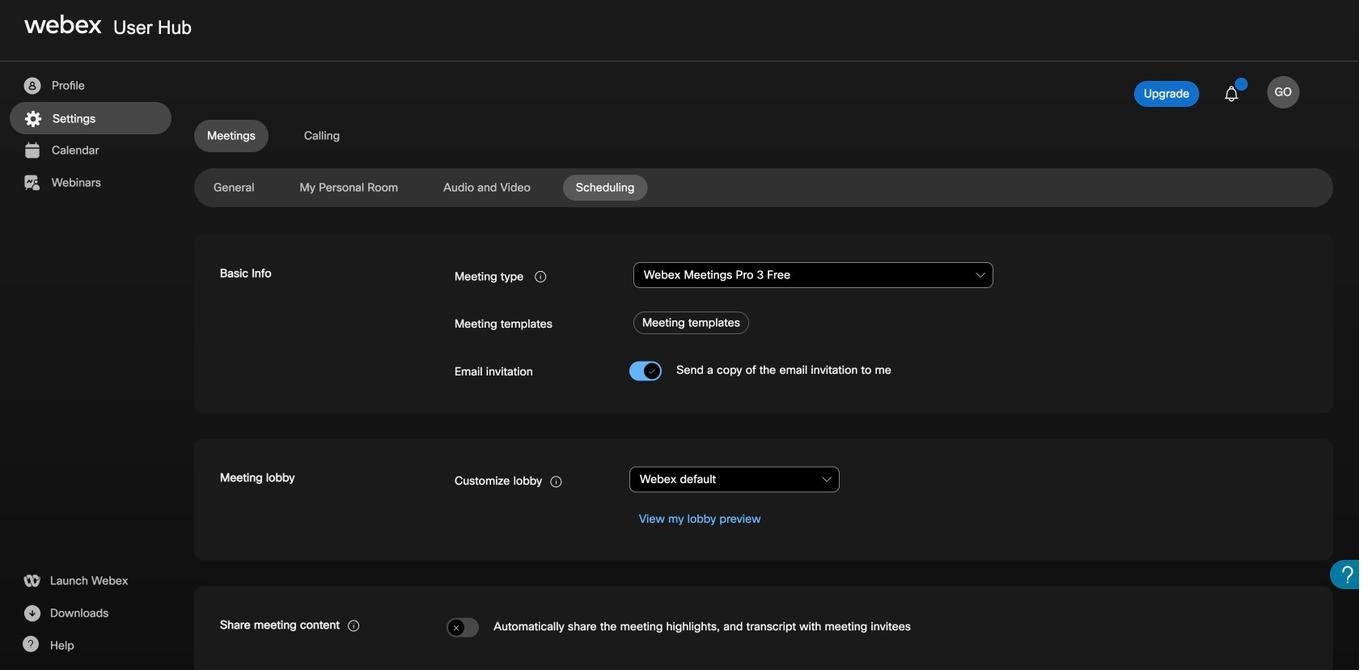 Task type: locate. For each thing, give the bounding box(es) containing it.
2 tab list from the top
[[194, 175, 1334, 201]]

mds meetings_filled image
[[22, 141, 42, 160]]

0 vertical spatial tab list
[[194, 120, 1334, 152]]

mds webinar_filled image
[[22, 173, 42, 193]]

1 tab list from the top
[[194, 120, 1334, 152]]

mds settings_filled image
[[23, 109, 43, 129]]

mds check_bold image
[[648, 366, 656, 377]]

1 vertical spatial tab list
[[194, 175, 1334, 201]]

mds webex helix filled image
[[22, 571, 41, 591]]

tab list
[[194, 120, 1334, 152], [194, 175, 1334, 201]]



Task type: describe. For each thing, give the bounding box(es) containing it.
mds content download_filled image
[[22, 604, 42, 623]]

cisco webex image
[[24, 15, 102, 34]]

mds people circle_filled image
[[22, 76, 42, 95]]

mds cancel_bold image
[[452, 623, 460, 633]]

ng help active image
[[22, 636, 39, 652]]



Task type: vqa. For each thing, say whether or not it's contained in the screenshot.
first TAB LIST from the bottom
yes



